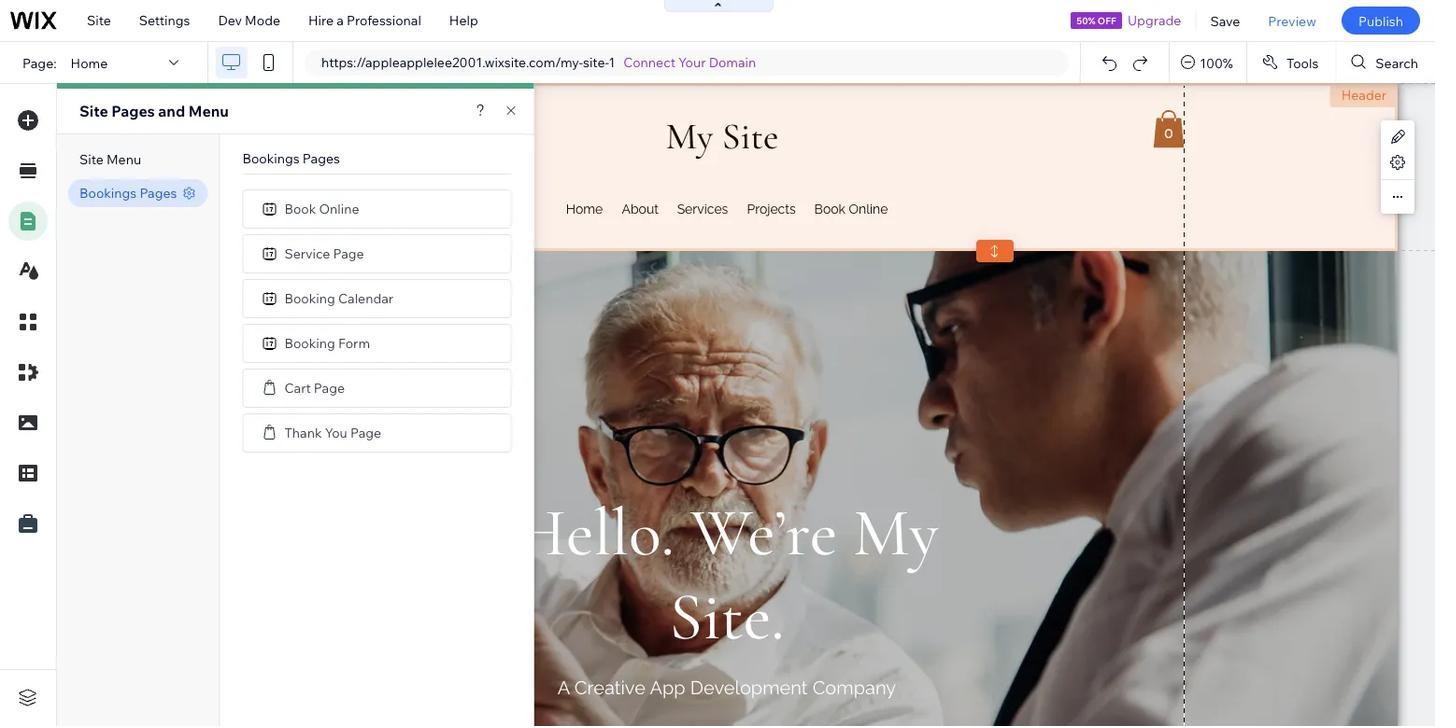 Task type: describe. For each thing, give the bounding box(es) containing it.
2 vertical spatial page
[[350, 425, 381, 442]]

1 vertical spatial bookings
[[79, 185, 137, 201]]

site for site menu
[[79, 151, 104, 168]]

booking for booking calendar
[[284, 291, 335, 307]]

home
[[71, 54, 108, 71]]

and
[[158, 102, 185, 121]]

hire a professional
[[308, 12, 421, 28]]

dev mode
[[218, 12, 280, 28]]

preview button
[[1254, 0, 1331, 41]]

section:
[[1277, 231, 1327, 247]]

cart page
[[284, 380, 345, 397]]

add section button
[[664, 237, 790, 265]]

search
[[1376, 54, 1418, 71]]

service page
[[284, 246, 364, 262]]

your
[[678, 54, 706, 71]]

help
[[449, 12, 478, 28]]

form
[[338, 335, 370, 352]]

professional
[[347, 12, 421, 28]]

thank you page
[[284, 425, 381, 442]]

site for site pages and menu
[[79, 102, 108, 121]]

1
[[609, 54, 615, 71]]

tools button
[[1247, 42, 1336, 83]]

section: welcome
[[1277, 231, 1387, 247]]

booking for booking form
[[284, 335, 335, 352]]

1 vertical spatial menu
[[106, 151, 141, 168]]

mode
[[245, 12, 280, 28]]

booking calendar
[[284, 291, 393, 307]]

publish button
[[1342, 7, 1420, 35]]

1 horizontal spatial bookings pages
[[242, 150, 340, 167]]

dev
[[218, 12, 242, 28]]

a
[[337, 12, 344, 28]]

https://appleapplelee2001.wixsite.com/my-site-1 connect your domain
[[321, 54, 756, 71]]

page for cart page
[[314, 380, 345, 397]]

1 horizontal spatial menu
[[189, 102, 229, 121]]

book online
[[284, 201, 359, 217]]

1 horizontal spatial bookings
[[242, 150, 300, 167]]

calendar
[[338, 291, 393, 307]]

https://appleapplelee2001.wixsite.com/my-
[[321, 54, 583, 71]]

page for service page
[[333, 246, 364, 262]]



Task type: vqa. For each thing, say whether or not it's contained in the screenshot.
online
yes



Task type: locate. For each thing, give the bounding box(es) containing it.
preview
[[1268, 12, 1317, 29]]

add section
[[698, 243, 773, 259]]

1 vertical spatial pages
[[303, 150, 340, 167]]

menu down site pages and menu
[[106, 151, 141, 168]]

book
[[284, 201, 316, 217]]

page right cart
[[314, 380, 345, 397]]

booking form
[[284, 335, 370, 352]]

1 vertical spatial booking
[[284, 335, 335, 352]]

menu right and
[[189, 102, 229, 121]]

2 booking from the top
[[284, 335, 335, 352]]

welcome
[[1330, 231, 1387, 247]]

0 horizontal spatial bookings
[[79, 185, 137, 201]]

bookings pages up book in the top of the page
[[242, 150, 340, 167]]

bookings
[[242, 150, 300, 167], [79, 185, 137, 201]]

50%
[[1077, 14, 1096, 26]]

pages left and
[[111, 102, 155, 121]]

site
[[87, 12, 111, 28], [79, 102, 108, 121], [79, 151, 104, 168]]

settings
[[139, 12, 190, 28]]

pages down site menu
[[140, 185, 177, 201]]

pages up book online
[[303, 150, 340, 167]]

page
[[333, 246, 364, 262], [314, 380, 345, 397], [350, 425, 381, 442]]

0 vertical spatial bookings
[[242, 150, 300, 167]]

0 vertical spatial menu
[[189, 102, 229, 121]]

50% off
[[1077, 14, 1116, 26]]

site pages and menu
[[79, 102, 229, 121]]

0 vertical spatial bookings pages
[[242, 150, 340, 167]]

2 vertical spatial site
[[79, 151, 104, 168]]

0 vertical spatial page
[[333, 246, 364, 262]]

off
[[1098, 14, 1116, 26]]

site down site pages and menu
[[79, 151, 104, 168]]

menu
[[189, 102, 229, 121], [106, 151, 141, 168]]

0 horizontal spatial bookings pages
[[79, 185, 177, 201]]

connect
[[623, 54, 676, 71]]

2 vertical spatial pages
[[140, 185, 177, 201]]

site for site
[[87, 12, 111, 28]]

0 vertical spatial booking
[[284, 291, 335, 307]]

booking down service
[[284, 291, 335, 307]]

online
[[319, 201, 359, 217]]

service
[[284, 246, 330, 262]]

0 vertical spatial site
[[87, 12, 111, 28]]

1 vertical spatial site
[[79, 102, 108, 121]]

booking left form
[[284, 335, 335, 352]]

thank
[[284, 425, 322, 442]]

booking
[[284, 291, 335, 307], [284, 335, 335, 352]]

pages
[[111, 102, 155, 121], [303, 150, 340, 167], [140, 185, 177, 201]]

save
[[1210, 12, 1240, 29]]

search button
[[1337, 42, 1435, 83]]

page right service
[[333, 246, 364, 262]]

add
[[698, 243, 723, 259]]

0 vertical spatial pages
[[111, 102, 155, 121]]

cart
[[284, 380, 311, 397]]

site-
[[583, 54, 609, 71]]

domain
[[709, 54, 756, 71]]

0 horizontal spatial menu
[[106, 151, 141, 168]]

page right you
[[350, 425, 381, 442]]

site down home
[[79, 102, 108, 121]]

site menu
[[79, 151, 141, 168]]

you
[[325, 425, 347, 442]]

1 vertical spatial page
[[314, 380, 345, 397]]

tools
[[1287, 54, 1319, 71]]

bookings up book in the top of the page
[[242, 150, 300, 167]]

publish
[[1359, 12, 1403, 29]]

100% button
[[1170, 42, 1246, 83]]

upgrade
[[1128, 12, 1181, 28]]

bookings pages down site menu
[[79, 185, 177, 201]]

bookings pages
[[242, 150, 340, 167], [79, 185, 177, 201]]

hire
[[308, 12, 334, 28]]

save button
[[1196, 0, 1254, 41]]

site up home
[[87, 12, 111, 28]]

bookings down site menu
[[79, 185, 137, 201]]

100%
[[1200, 54, 1233, 71]]

section
[[726, 243, 773, 259]]

1 vertical spatial bookings pages
[[79, 185, 177, 201]]

1 booking from the top
[[284, 291, 335, 307]]



